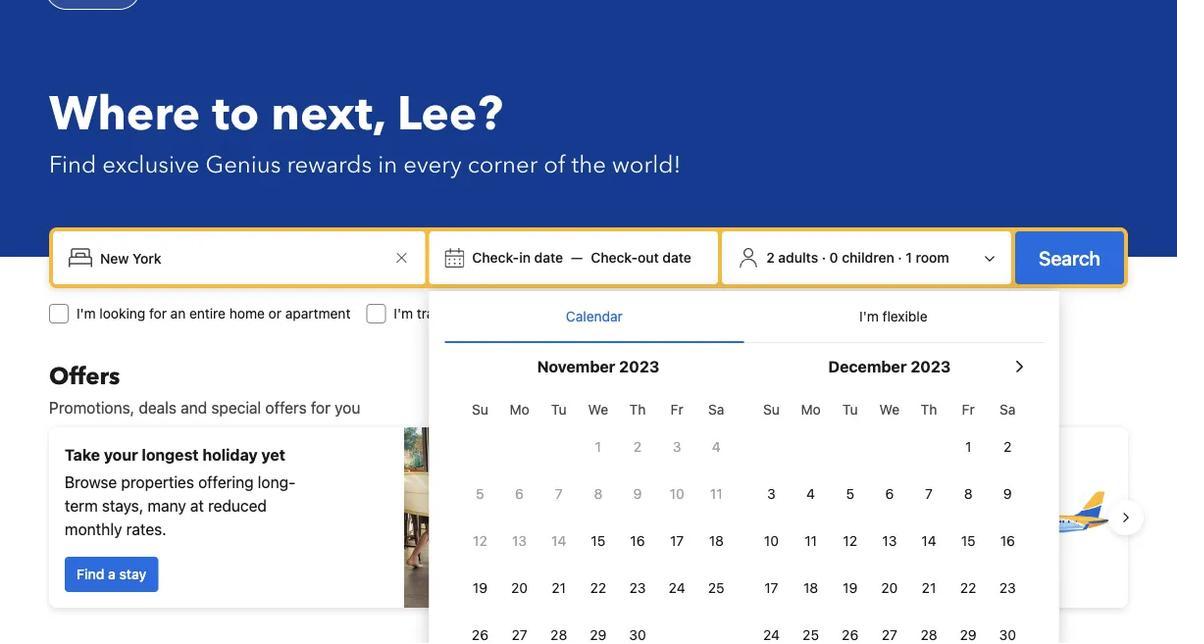 Task type: locate. For each thing, give the bounding box(es) containing it.
0 horizontal spatial 18
[[709, 533, 724, 550]]

flights left 'with'
[[844, 485, 888, 504]]

2 left adults
[[767, 250, 775, 266]]

1 su from the left
[[472, 402, 489, 418]]

0 horizontal spatial 15
[[591, 533, 606, 550]]

at
[[190, 497, 204, 516]]

19 for 19 option
[[843, 581, 858, 597]]

23 inside option
[[1000, 581, 1017, 597]]

find
[[49, 149, 96, 181], [77, 567, 104, 583]]

2023 down flexible at the right of page
[[911, 358, 951, 376]]

2
[[767, 250, 775, 266], [634, 439, 642, 455], [1004, 439, 1012, 455]]

1 left room
[[906, 250, 913, 266]]

3
[[673, 439, 682, 455], [768, 486, 776, 502]]

1 16 from the left
[[631, 533, 645, 550]]

24
[[669, 581, 686, 597]]

2 mo from the left
[[801, 402, 821, 418]]

1 vertical spatial flights
[[844, 485, 888, 504]]

1 horizontal spatial 13
[[883, 533, 897, 550]]

sa up 4 option
[[709, 402, 725, 418]]

1 23 from the left
[[630, 581, 646, 597]]

12 right 11 december 2023 'checkbox'
[[843, 533, 858, 550]]

3 right 2 november 2023 checkbox
[[673, 439, 682, 455]]

find left 'a'
[[77, 567, 104, 583]]

0 horizontal spatial check-
[[472, 250, 519, 266]]

18
[[709, 533, 724, 550], [804, 581, 819, 597]]

next,
[[271, 82, 386, 147]]

1 for 1 checkbox
[[595, 439, 602, 455]]

th
[[630, 402, 646, 418], [921, 402, 938, 418]]

0 vertical spatial find
[[49, 149, 96, 181]]

2 fr from the left
[[962, 402, 975, 418]]

0 horizontal spatial looking
[[100, 306, 145, 322]]

22 November 2023 checkbox
[[579, 567, 618, 610]]

1 horizontal spatial 21
[[922, 581, 937, 597]]

1 6 from the left
[[515, 486, 524, 502]]

i'm up offers
[[77, 306, 96, 322]]

2 November 2023 checkbox
[[618, 426, 658, 469]]

·
[[822, 250, 826, 266], [898, 250, 903, 266]]

10 inside 10 november 2023 option
[[670, 486, 685, 502]]

2 23 from the left
[[1000, 581, 1017, 597]]

1 21 from the left
[[552, 581, 566, 597]]

14 for 14 checkbox
[[922, 533, 937, 550]]

2 su from the left
[[764, 402, 780, 418]]

13 November 2023 checkbox
[[500, 520, 539, 563]]

looking right i'm
[[597, 306, 642, 322]]

19 left the 20 option
[[843, 581, 858, 597]]

6
[[515, 486, 524, 502], [886, 486, 894, 502]]

1 20 from the left
[[511, 581, 528, 597]]

5 left 6 november 2023 checkbox at bottom
[[476, 486, 485, 502]]

15 for 15 "checkbox"
[[591, 533, 606, 550]]

rates.
[[126, 521, 167, 539]]

21 right the 20 option
[[922, 581, 937, 597]]

1 horizontal spatial 18
[[804, 581, 819, 597]]

1 horizontal spatial 2
[[767, 250, 775, 266]]

november
[[537, 358, 616, 376]]

0 horizontal spatial 13
[[512, 533, 527, 550]]

23 right 22 option
[[630, 581, 646, 597]]

2 6 from the left
[[886, 486, 894, 502]]

0 horizontal spatial su
[[472, 402, 489, 418]]

7
[[555, 486, 563, 502], [926, 486, 933, 502]]

5 inside checkbox
[[476, 486, 485, 502]]

16 inside option
[[631, 533, 645, 550]]

2 22 from the left
[[961, 581, 977, 597]]

4 right 3 option
[[807, 486, 816, 502]]

we down the december 2023
[[880, 402, 900, 418]]

term
[[65, 497, 98, 516]]

date right the out
[[663, 250, 692, 266]]

18 for 18 december 2023 option
[[804, 581, 819, 597]]

1 th from the left
[[630, 402, 646, 418]]

region containing take your longest holiday yet
[[33, 420, 1144, 616]]

14
[[552, 533, 567, 550], [922, 533, 937, 550]]

13
[[512, 533, 527, 550], [883, 533, 897, 550]]

12 December 2023 checkbox
[[831, 520, 870, 563]]

28 December 2023 checkbox
[[910, 614, 949, 644]]

14 November 2023 checkbox
[[539, 520, 579, 563]]

23 November 2023 checkbox
[[618, 567, 658, 610]]

21 right 20 november 2023 checkbox
[[552, 581, 566, 597]]

for down the out
[[646, 306, 664, 322]]

2 adults · 0 children · 1 room button
[[730, 239, 1004, 277]]

2 12 from the left
[[843, 533, 858, 550]]

with
[[892, 485, 922, 504]]

0 horizontal spatial 7
[[555, 486, 563, 502]]

10 down get inspired, compare and book flights with more flexibility
[[764, 533, 779, 550]]

tu
[[551, 402, 567, 418], [843, 402, 858, 418]]

room
[[916, 250, 950, 266]]

19 for 19 checkbox
[[473, 581, 488, 597]]

17 down flexibility
[[670, 533, 684, 550]]

find inside "where to next, lee? find exclusive genius rewards in every corner of the world!"
[[49, 149, 96, 181]]

25 December 2023 checkbox
[[792, 614, 831, 644]]

4 for 4 december 2023 option
[[807, 486, 816, 502]]

0 horizontal spatial 20
[[511, 581, 528, 597]]

2 21 from the left
[[922, 581, 937, 597]]

0 vertical spatial 18
[[709, 533, 724, 550]]

0 horizontal spatial 19
[[473, 581, 488, 597]]

we up 1 checkbox
[[588, 402, 609, 418]]

for for work
[[478, 306, 496, 322]]

1 horizontal spatial su
[[764, 402, 780, 418]]

7 inside checkbox
[[555, 486, 563, 502]]

1 vertical spatial 10
[[764, 533, 779, 550]]

i'm left flexible at the right of page
[[860, 309, 879, 325]]

0 horizontal spatial th
[[630, 402, 646, 418]]

11 inside checkbox
[[711, 486, 723, 502]]

21 inside option
[[922, 581, 937, 597]]

11 November 2023 checkbox
[[697, 473, 736, 516]]

20 inside option
[[882, 581, 898, 597]]

4 right 3 checkbox
[[712, 439, 721, 455]]

i'm travelling for work
[[394, 306, 530, 322]]

mo
[[510, 402, 530, 418], [801, 402, 821, 418]]

we for december
[[880, 402, 900, 418]]

1 horizontal spatial 15
[[962, 533, 976, 550]]

0 horizontal spatial i'm
[[77, 306, 96, 322]]

9 right 8 option
[[1004, 486, 1013, 502]]

grid for december
[[752, 391, 1028, 644]]

11 right 10 november 2023 option
[[711, 486, 723, 502]]

corner
[[468, 149, 538, 181]]

8 left get
[[594, 486, 603, 502]]

14 right "13" checkbox
[[552, 533, 567, 550]]

16 inside checkbox
[[1001, 533, 1016, 550]]

18 left 19 option
[[804, 581, 819, 597]]

12 left "13" checkbox
[[473, 533, 488, 550]]

in left '—'
[[519, 250, 531, 266]]

1 horizontal spatial ·
[[898, 250, 903, 266]]

1 horizontal spatial 16
[[1001, 533, 1016, 550]]

1 19 from the left
[[473, 581, 488, 597]]

2 looking from the left
[[597, 306, 642, 322]]

17 for '17 december 2023' option
[[765, 581, 779, 597]]

1 vertical spatial 4
[[807, 486, 816, 502]]

18 right 17 checkbox
[[709, 533, 724, 550]]

10 November 2023 checkbox
[[658, 473, 697, 516]]

1 2023 from the left
[[619, 358, 660, 376]]

1 horizontal spatial 7
[[926, 486, 933, 502]]

3 inside 3 checkbox
[[673, 439, 682, 455]]

1 horizontal spatial mo
[[801, 402, 821, 418]]

5 December 2023 checkbox
[[831, 473, 870, 516]]

1
[[906, 250, 913, 266], [595, 439, 602, 455], [966, 439, 972, 455]]

6 left "7" option
[[886, 486, 894, 502]]

15 inside "checkbox"
[[591, 533, 606, 550]]

travelling
[[417, 306, 475, 322]]

1 horizontal spatial grid
[[752, 391, 1028, 644]]

0 horizontal spatial 16
[[631, 533, 645, 550]]

search button
[[1016, 232, 1125, 285]]

and inside get inspired, compare and book flights with more flexibility
[[774, 485, 800, 504]]

13 December 2023 checkbox
[[870, 520, 910, 563]]

1 13 from the left
[[512, 533, 527, 550]]

flights
[[667, 306, 707, 322], [844, 485, 888, 504]]

2 sa from the left
[[1000, 402, 1016, 418]]

1 7 from the left
[[555, 486, 563, 502]]

work
[[500, 306, 530, 322]]

5
[[476, 486, 485, 502], [846, 486, 855, 502]]

5 for 5 checkbox
[[846, 486, 855, 502]]

1 horizontal spatial 4
[[807, 486, 816, 502]]

19 inside option
[[843, 581, 858, 597]]

2 13 from the left
[[883, 533, 897, 550]]

1 horizontal spatial 9
[[1004, 486, 1013, 502]]

2 horizontal spatial 2
[[1004, 439, 1012, 455]]

23
[[630, 581, 646, 597], [1000, 581, 1017, 597]]

lee?
[[397, 82, 503, 147]]

15 right "14" checkbox
[[591, 533, 606, 550]]

1 horizontal spatial 14
[[922, 533, 937, 550]]

0 horizontal spatial 2
[[634, 439, 642, 455]]

9 up the more
[[634, 486, 642, 502]]

fr
[[671, 402, 684, 418], [962, 402, 975, 418]]

1 inside 2 adults · 0 children · 1 room button
[[906, 250, 913, 266]]

9 December 2023 checkbox
[[989, 473, 1028, 516]]

20 December 2023 checkbox
[[870, 567, 910, 610]]

date left '—'
[[535, 250, 563, 266]]

book
[[804, 485, 840, 504]]

2 2023 from the left
[[911, 358, 951, 376]]

0 horizontal spatial 12
[[473, 533, 488, 550]]

2 20 from the left
[[882, 581, 898, 597]]

0 horizontal spatial 2023
[[619, 358, 660, 376]]

8 right "7" option
[[964, 486, 973, 502]]

2 inside checkbox
[[634, 439, 642, 455]]

5 for 5 checkbox
[[476, 486, 485, 502]]

1 vertical spatial 18
[[804, 581, 819, 597]]

13 inside option
[[883, 533, 897, 550]]

1 horizontal spatial 1
[[906, 250, 913, 266]]

4 November 2023 checkbox
[[697, 426, 736, 469]]

tu for december
[[843, 402, 858, 418]]

november 2023
[[537, 358, 660, 376]]

12 November 2023 checkbox
[[461, 520, 500, 563]]

1 5 from the left
[[476, 486, 485, 502]]

mo up 4 december 2023 option
[[801, 402, 821, 418]]

13 for "13" checkbox
[[512, 533, 527, 550]]

7 November 2023 checkbox
[[539, 473, 579, 516]]

10 for 10 november 2023 option
[[670, 486, 685, 502]]

1 fr from the left
[[671, 402, 684, 418]]

21 inside option
[[552, 581, 566, 597]]

1 left 2 november 2023 checkbox
[[595, 439, 602, 455]]

1 horizontal spatial 3
[[768, 486, 776, 502]]

6 inside option
[[886, 486, 894, 502]]

1 22 from the left
[[590, 581, 607, 597]]

22 for 22 option
[[590, 581, 607, 597]]

0 horizontal spatial 17
[[670, 533, 684, 550]]

5 right book
[[846, 486, 855, 502]]

26 November 2023 checkbox
[[461, 614, 500, 644]]

out
[[638, 250, 659, 266]]

0 vertical spatial 4
[[712, 439, 721, 455]]

for
[[149, 306, 167, 322], [478, 306, 496, 322], [646, 306, 664, 322], [311, 399, 331, 418]]

sa
[[709, 402, 725, 418], [1000, 402, 1016, 418]]

get
[[612, 485, 638, 504]]

6 inside checkbox
[[515, 486, 524, 502]]

1 horizontal spatial 2023
[[911, 358, 951, 376]]

1 horizontal spatial in
[[519, 250, 531, 266]]

2 right 1 checkbox
[[634, 439, 642, 455]]

1 vertical spatial in
[[519, 250, 531, 266]]

entire
[[189, 306, 226, 322]]

flights down check-out date button on the top
[[667, 306, 707, 322]]

1 14 from the left
[[552, 533, 567, 550]]

grid
[[461, 391, 736, 644], [752, 391, 1028, 644]]

grid for november
[[461, 391, 736, 644]]

· right children
[[898, 250, 903, 266]]

7 for "7" option
[[926, 486, 933, 502]]

1 horizontal spatial date
[[663, 250, 692, 266]]

16 December 2023 checkbox
[[989, 520, 1028, 563]]

fr up 1 december 2023 option
[[962, 402, 975, 418]]

2 date from the left
[[663, 250, 692, 266]]

22 right 21 option
[[590, 581, 607, 597]]

3 inside 3 option
[[768, 486, 776, 502]]

20 right 19 checkbox
[[511, 581, 528, 597]]

2 15 from the left
[[962, 533, 976, 550]]

3 left 4 december 2023 option
[[768, 486, 776, 502]]

sa for november 2023
[[709, 402, 725, 418]]

2 right 1 december 2023 option
[[1004, 439, 1012, 455]]

10 inside 10 december 2023 'option'
[[764, 533, 779, 550]]

7 inside option
[[926, 486, 933, 502]]

16 right 15 december 2023 'checkbox'
[[1001, 533, 1016, 550]]

1 horizontal spatial 10
[[764, 533, 779, 550]]

15
[[591, 533, 606, 550], [962, 533, 976, 550]]

sa up 2 december 2023 checkbox
[[1000, 402, 1016, 418]]

0 horizontal spatial 21
[[552, 581, 566, 597]]

8 for 8 november 2023 option
[[594, 486, 603, 502]]

progress bar
[[577, 624, 601, 632]]

1 vertical spatial 11
[[805, 533, 817, 550]]

4 for 4 option
[[712, 439, 721, 455]]

9
[[634, 486, 642, 502], [1004, 486, 1013, 502]]

2 grid from the left
[[752, 391, 1028, 644]]

13 right 12 december 2023 option
[[883, 533, 897, 550]]

26 December 2023 checkbox
[[831, 614, 870, 644]]

fr for december 2023
[[962, 402, 975, 418]]

1 horizontal spatial 8
[[964, 486, 973, 502]]

22 inside option
[[590, 581, 607, 597]]

1 looking from the left
[[100, 306, 145, 322]]

6 right 5 checkbox
[[515, 486, 524, 502]]

0 horizontal spatial 6
[[515, 486, 524, 502]]

1 horizontal spatial we
[[880, 402, 900, 418]]

15 November 2023 checkbox
[[579, 520, 618, 563]]

longest
[[142, 446, 199, 465]]

su up 3 option
[[764, 402, 780, 418]]

1 mo from the left
[[510, 402, 530, 418]]

22 for the 22 december 2023 checkbox
[[961, 581, 977, 597]]

2 we from the left
[[880, 402, 900, 418]]

0 horizontal spatial in
[[378, 149, 398, 181]]

1 horizontal spatial 12
[[843, 533, 858, 550]]

we for november
[[588, 402, 609, 418]]

sa for december 2023
[[1000, 402, 1016, 418]]

tab list
[[445, 291, 1044, 344]]

stay
[[119, 567, 146, 583]]

10 December 2023 checkbox
[[752, 520, 792, 563]]

0 horizontal spatial mo
[[510, 402, 530, 418]]

1 horizontal spatial and
[[774, 485, 800, 504]]

and for offers
[[181, 399, 207, 418]]

0 horizontal spatial fr
[[671, 402, 684, 418]]

0 horizontal spatial 3
[[673, 439, 682, 455]]

1 horizontal spatial check-
[[591, 250, 638, 266]]

2 9 from the left
[[1004, 486, 1013, 502]]

3 November 2023 checkbox
[[658, 426, 697, 469]]

1 vertical spatial and
[[774, 485, 800, 504]]

0 vertical spatial 3
[[673, 439, 682, 455]]

1 inside 1 december 2023 option
[[966, 439, 972, 455]]

2 14 from the left
[[922, 533, 937, 550]]

0 horizontal spatial 5
[[476, 486, 485, 502]]

23 inside checkbox
[[630, 581, 646, 597]]

0 vertical spatial 17
[[670, 533, 684, 550]]

2 5 from the left
[[846, 486, 855, 502]]

tu down december
[[843, 402, 858, 418]]

1 horizontal spatial 23
[[1000, 581, 1017, 597]]

2 7 from the left
[[926, 486, 933, 502]]

every
[[404, 149, 462, 181]]

2 th from the left
[[921, 402, 938, 418]]

flights inside get inspired, compare and book flights with more flexibility
[[844, 485, 888, 504]]

mo for december
[[801, 402, 821, 418]]

2 inside checkbox
[[1004, 439, 1012, 455]]

2 check- from the left
[[591, 250, 638, 266]]

0 vertical spatial flights
[[667, 306, 707, 322]]

i'm flexible button
[[744, 291, 1044, 343]]

where to next, lee? find exclusive genius rewards in every corner of the world!
[[49, 82, 681, 181]]

for for an
[[149, 306, 167, 322]]

10 up flexibility
[[670, 486, 685, 502]]

1 horizontal spatial sa
[[1000, 402, 1016, 418]]

1 tu from the left
[[551, 402, 567, 418]]

check- up work
[[472, 250, 519, 266]]

0 horizontal spatial 8
[[594, 486, 603, 502]]

0 horizontal spatial grid
[[461, 391, 736, 644]]

1 8 from the left
[[594, 486, 603, 502]]

looking left an
[[100, 306, 145, 322]]

1 grid from the left
[[461, 391, 736, 644]]

1 horizontal spatial looking
[[597, 306, 642, 322]]

and inside offers promotions, deals and special offers for you
[[181, 399, 207, 418]]

0 horizontal spatial 23
[[630, 581, 646, 597]]

11
[[711, 486, 723, 502], [805, 533, 817, 550]]

19 left 20 november 2023 checkbox
[[473, 581, 488, 597]]

5 November 2023 checkbox
[[461, 473, 500, 516]]

1 horizontal spatial th
[[921, 402, 938, 418]]

in left every
[[378, 149, 398, 181]]

2 8 from the left
[[964, 486, 973, 502]]

0 vertical spatial in
[[378, 149, 398, 181]]

date
[[535, 250, 563, 266], [663, 250, 692, 266]]

19
[[473, 581, 488, 597], [843, 581, 858, 597]]

offering
[[198, 474, 254, 492]]

special
[[211, 399, 261, 418]]

1 vertical spatial 3
[[768, 486, 776, 502]]

mo up 6 november 2023 checkbox at bottom
[[510, 402, 530, 418]]

0 horizontal spatial 10
[[670, 486, 685, 502]]

17 inside option
[[765, 581, 779, 597]]

we
[[588, 402, 609, 418], [880, 402, 900, 418]]

i'm left travelling
[[394, 306, 413, 322]]

14 right the 13 option
[[922, 533, 937, 550]]

tu down november
[[551, 402, 567, 418]]

to
[[212, 82, 259, 147]]

i'm
[[77, 306, 96, 322], [394, 306, 413, 322], [860, 309, 879, 325]]

15 inside 'checkbox'
[[962, 533, 976, 550]]

17 left 18 december 2023 option
[[765, 581, 779, 597]]

0 horizontal spatial 14
[[552, 533, 567, 550]]

1 vertical spatial 17
[[765, 581, 779, 597]]

20 inside checkbox
[[511, 581, 528, 597]]

1 date from the left
[[535, 250, 563, 266]]

1 horizontal spatial 20
[[882, 581, 898, 597]]

search
[[1039, 246, 1101, 269]]

1 horizontal spatial 22
[[961, 581, 977, 597]]

fr up 3 checkbox
[[671, 402, 684, 418]]

0 horizontal spatial 9
[[634, 486, 642, 502]]

1 we from the left
[[588, 402, 609, 418]]

1 inside 1 checkbox
[[595, 439, 602, 455]]

5 inside checkbox
[[846, 486, 855, 502]]

7 right 6 november 2023 checkbox at bottom
[[555, 486, 563, 502]]

2 December 2023 checkbox
[[989, 426, 1028, 469]]

13 right 12 november 2023 option
[[512, 533, 527, 550]]

21
[[552, 581, 566, 597], [922, 581, 937, 597]]

0 horizontal spatial tu
[[551, 402, 567, 418]]

1 horizontal spatial tu
[[843, 402, 858, 418]]

for left work
[[478, 306, 496, 322]]

19 December 2023 checkbox
[[831, 567, 870, 610]]

2023 down the i'm looking for flights
[[619, 358, 660, 376]]

tu for november
[[551, 402, 567, 418]]

28 November 2023 checkbox
[[539, 614, 579, 644]]

1 horizontal spatial 17
[[765, 581, 779, 597]]

2 tu from the left
[[843, 402, 858, 418]]

11 inside 'checkbox'
[[805, 533, 817, 550]]

1 sa from the left
[[709, 402, 725, 418]]

1 horizontal spatial 6
[[886, 486, 894, 502]]

th for december 2023
[[921, 402, 938, 418]]

22 inside checkbox
[[961, 581, 977, 597]]

0 horizontal spatial we
[[588, 402, 609, 418]]

su up 5 checkbox
[[472, 402, 489, 418]]

0 horizontal spatial 11
[[711, 486, 723, 502]]

4
[[712, 439, 721, 455], [807, 486, 816, 502]]

2 16 from the left
[[1001, 533, 1016, 550]]

17 inside checkbox
[[670, 533, 684, 550]]

0 horizontal spatial ·
[[822, 250, 826, 266]]

2 horizontal spatial 1
[[966, 439, 972, 455]]

0 horizontal spatial and
[[181, 399, 207, 418]]

1 horizontal spatial fr
[[962, 402, 975, 418]]

1 9 from the left
[[634, 486, 642, 502]]

1 left 2 december 2023 checkbox
[[966, 439, 972, 455]]

2023 for november 2023
[[619, 358, 660, 376]]

su for december
[[764, 402, 780, 418]]

1 vertical spatial find
[[77, 567, 104, 583]]

th up 2 november 2023 checkbox
[[630, 402, 646, 418]]

23 December 2023 checkbox
[[989, 567, 1028, 610]]

0 horizontal spatial 4
[[712, 439, 721, 455]]

1 15 from the left
[[591, 533, 606, 550]]

i'm inside button
[[860, 309, 879, 325]]

1 horizontal spatial i'm
[[394, 306, 413, 322]]

region
[[33, 420, 1144, 616]]

15 right 14 checkbox
[[962, 533, 976, 550]]

th down the december 2023
[[921, 402, 938, 418]]

0 horizontal spatial 22
[[590, 581, 607, 597]]

20 right 19 option
[[882, 581, 898, 597]]

19 inside checkbox
[[473, 581, 488, 597]]

get inspired, compare and book flights with more flexibility
[[612, 485, 922, 528]]

0 horizontal spatial 1
[[595, 439, 602, 455]]

2 19 from the left
[[843, 581, 858, 597]]

0 vertical spatial and
[[181, 399, 207, 418]]

18 inside option
[[804, 581, 819, 597]]

2023
[[619, 358, 660, 376], [911, 358, 951, 376]]

13 inside "13" checkbox
[[512, 533, 527, 550]]

24 December 2023 checkbox
[[752, 614, 792, 644]]

3 for 3 checkbox
[[673, 439, 682, 455]]

for left an
[[149, 306, 167, 322]]

exclusive
[[102, 149, 200, 181]]

2 horizontal spatial i'm
[[860, 309, 879, 325]]

22 right 21 december 2023 option
[[961, 581, 977, 597]]

for for flights
[[646, 306, 664, 322]]

stays,
[[102, 497, 144, 516]]

21 for 21 option
[[552, 581, 566, 597]]

11 left 12 december 2023 option
[[805, 533, 817, 550]]

check- right '—'
[[591, 250, 638, 266]]

Where are you going? field
[[92, 240, 390, 276]]

1 12 from the left
[[473, 533, 488, 550]]

10
[[670, 486, 685, 502], [764, 533, 779, 550]]

for left you at left bottom
[[311, 399, 331, 418]]

16 down the more
[[631, 533, 645, 550]]

1 check- from the left
[[472, 250, 519, 266]]

· left 0 at the right top
[[822, 250, 826, 266]]

and left book
[[774, 485, 800, 504]]

calendar
[[566, 309, 623, 325]]

18 inside option
[[709, 533, 724, 550]]

23 for '23 november 2023' checkbox
[[630, 581, 646, 597]]

december
[[829, 358, 907, 376]]

2 for 2 november 2023 checkbox
[[634, 439, 642, 455]]

find down where
[[49, 149, 96, 181]]

su
[[472, 402, 489, 418], [764, 402, 780, 418]]

16 for 16 option
[[631, 533, 645, 550]]

20
[[511, 581, 528, 597], [882, 581, 898, 597]]

tab list containing calendar
[[445, 291, 1044, 344]]

7 right 'with'
[[926, 486, 933, 502]]

1 horizontal spatial 11
[[805, 533, 817, 550]]

1 horizontal spatial 19
[[843, 581, 858, 597]]

23 right the 22 december 2023 checkbox
[[1000, 581, 1017, 597]]

1 horizontal spatial flights
[[844, 485, 888, 504]]

0 horizontal spatial sa
[[709, 402, 725, 418]]

and right deals
[[181, 399, 207, 418]]

0 vertical spatial 10
[[670, 486, 685, 502]]

check-out date button
[[583, 240, 700, 276]]



Task type: vqa. For each thing, say whether or not it's contained in the screenshot.
offers
yes



Task type: describe. For each thing, give the bounding box(es) containing it.
9 November 2023 checkbox
[[618, 473, 658, 516]]

deals
[[139, 399, 177, 418]]

0 horizontal spatial flights
[[667, 306, 707, 322]]

many
[[148, 497, 186, 516]]

a
[[108, 567, 116, 583]]

0
[[830, 250, 839, 266]]

—
[[571, 250, 583, 266]]

2 for 2 december 2023 checkbox
[[1004, 439, 1012, 455]]

25 November 2023 checkbox
[[697, 567, 736, 610]]

rewards
[[287, 149, 372, 181]]

16 for 16 checkbox at right bottom
[[1001, 533, 1016, 550]]

14 December 2023 checkbox
[[910, 520, 949, 563]]

6 for 6 december 2023 option
[[886, 486, 894, 502]]

world!
[[612, 149, 681, 181]]

where
[[49, 82, 200, 147]]

compare
[[707, 485, 770, 504]]

1 · from the left
[[822, 250, 826, 266]]

your
[[104, 446, 138, 465]]

15 for 15 december 2023 'checkbox'
[[962, 533, 976, 550]]

17 December 2023 checkbox
[[752, 567, 792, 610]]

looking for i'm
[[100, 306, 145, 322]]

6 for 6 november 2023 checkbox at bottom
[[515, 486, 524, 502]]

monthly
[[65, 521, 122, 539]]

19 November 2023 checkbox
[[461, 567, 500, 610]]

the
[[572, 149, 606, 181]]

29 November 2023 checkbox
[[579, 614, 618, 644]]

looking for i'm
[[597, 306, 642, 322]]

20 November 2023 checkbox
[[500, 567, 539, 610]]

1 November 2023 checkbox
[[579, 426, 618, 469]]

10 for 10 december 2023 'option'
[[764, 533, 779, 550]]

11 for 11 november 2023 checkbox
[[711, 486, 723, 502]]

3 for 3 option
[[768, 486, 776, 502]]

7 for "7" checkbox
[[555, 486, 563, 502]]

12 for 12 december 2023 option
[[843, 533, 858, 550]]

check-in date button
[[465, 240, 571, 276]]

21 December 2023 checkbox
[[910, 567, 949, 610]]

holiday
[[203, 446, 258, 465]]

8 for 8 option
[[964, 486, 973, 502]]

offers
[[49, 361, 120, 393]]

for inside offers promotions, deals and special offers for you
[[311, 399, 331, 418]]

i'm for i'm travelling for work
[[394, 306, 413, 322]]

21 for 21 december 2023 option
[[922, 581, 937, 597]]

and for get
[[774, 485, 800, 504]]

2 · from the left
[[898, 250, 903, 266]]

properties
[[121, 474, 194, 492]]

genius
[[206, 149, 281, 181]]

9 for 9 option
[[634, 486, 642, 502]]

th for november 2023
[[630, 402, 646, 418]]

1 December 2023 checkbox
[[949, 426, 989, 469]]

18 for 18 november 2023 option
[[709, 533, 724, 550]]

6 November 2023 checkbox
[[500, 473, 539, 516]]

2023 for december 2023
[[911, 358, 951, 376]]

you
[[335, 399, 361, 418]]

calendar button
[[445, 291, 744, 343]]

22 December 2023 checkbox
[[949, 567, 989, 610]]

browse
[[65, 474, 117, 492]]

18 November 2023 checkbox
[[697, 520, 736, 563]]

offers
[[265, 399, 307, 418]]

offers promotions, deals and special offers for you
[[49, 361, 361, 418]]

14 for "14" checkbox
[[552, 533, 567, 550]]

more
[[612, 509, 649, 528]]

find a stay
[[77, 567, 146, 583]]

inspired,
[[642, 485, 703, 504]]

17 for 17 checkbox
[[670, 533, 684, 550]]

i'm looking for an entire home or apartment
[[77, 306, 351, 322]]

4 December 2023 checkbox
[[792, 473, 831, 516]]

su for november
[[472, 402, 489, 418]]

30 December 2023 checkbox
[[989, 614, 1028, 644]]

or
[[269, 306, 282, 322]]

2 inside button
[[767, 250, 775, 266]]

7 December 2023 checkbox
[[910, 473, 949, 516]]

apartment
[[285, 306, 351, 322]]

18 December 2023 checkbox
[[792, 567, 831, 610]]

25
[[708, 581, 725, 597]]

i'm
[[574, 306, 593, 322]]

long-
[[258, 474, 296, 492]]

8 November 2023 checkbox
[[579, 473, 618, 516]]

reduced
[[208, 497, 267, 516]]

2 adults · 0 children · 1 room
[[767, 250, 950, 266]]

i'm for i'm looking for an entire home or apartment
[[77, 306, 96, 322]]

of
[[544, 149, 566, 181]]

adults
[[779, 250, 819, 266]]

3 December 2023 checkbox
[[752, 473, 792, 516]]

yet
[[262, 446, 286, 465]]

check-in date — check-out date
[[472, 250, 692, 266]]

20 for the 20 option
[[882, 581, 898, 597]]

in inside "where to next, lee? find exclusive genius rewards in every corner of the world!"
[[378, 149, 398, 181]]

promotions,
[[49, 399, 135, 418]]

11 December 2023 checkbox
[[792, 520, 831, 563]]

an
[[170, 306, 186, 322]]

children
[[842, 250, 895, 266]]

27 December 2023 checkbox
[[870, 614, 910, 644]]

mo for november
[[510, 402, 530, 418]]

fr for november 2023
[[671, 402, 684, 418]]

17 November 2023 checkbox
[[658, 520, 697, 563]]

8 December 2023 checkbox
[[949, 473, 989, 516]]

i'm flexible
[[860, 309, 928, 325]]

take your longest holiday yet image
[[404, 428, 581, 608]]

i'm looking for flights
[[574, 306, 707, 322]]

30 November 2023 checkbox
[[618, 614, 658, 644]]

23 for 23 december 2023 option
[[1000, 581, 1017, 597]]

11 for 11 december 2023 'checkbox'
[[805, 533, 817, 550]]

flexibility
[[653, 509, 716, 528]]

fly away to your dream holiday image
[[976, 449, 1113, 587]]

21 November 2023 checkbox
[[539, 567, 579, 610]]

16 November 2023 checkbox
[[618, 520, 658, 563]]

24 November 2023 checkbox
[[658, 567, 697, 610]]

take your longest holiday yet browse properties offering long- term stays, many at reduced monthly rates.
[[65, 446, 296, 539]]

13 for the 13 option
[[883, 533, 897, 550]]

9 for 9 december 2023 option at the bottom right of the page
[[1004, 486, 1013, 502]]

6 December 2023 checkbox
[[870, 473, 910, 516]]

27 November 2023 checkbox
[[500, 614, 539, 644]]

take
[[65, 446, 100, 465]]

12 for 12 november 2023 option
[[473, 533, 488, 550]]

home
[[229, 306, 265, 322]]

20 for 20 november 2023 checkbox
[[511, 581, 528, 597]]

1 for 1 december 2023 option
[[966, 439, 972, 455]]

find a stay link
[[65, 557, 158, 593]]

flexible
[[883, 309, 928, 325]]

i'm for i'm flexible
[[860, 309, 879, 325]]

29 December 2023 checkbox
[[949, 614, 989, 644]]

december 2023
[[829, 358, 951, 376]]

15 December 2023 checkbox
[[949, 520, 989, 563]]

find inside "find a stay" link
[[77, 567, 104, 583]]



